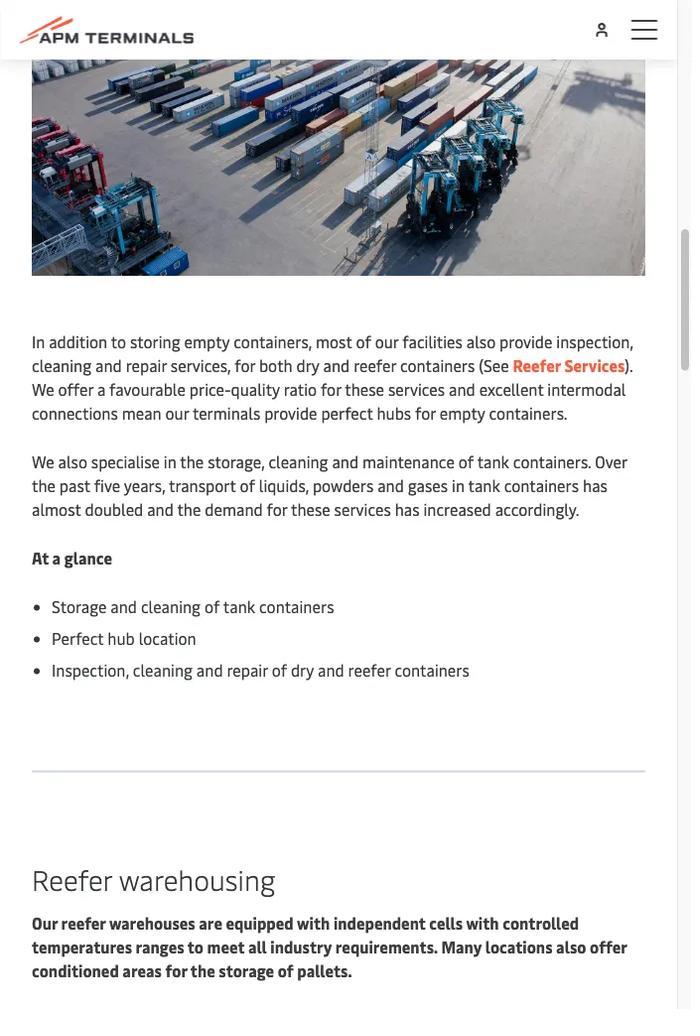 Task type: locate. For each thing, give the bounding box(es) containing it.
2 vertical spatial reefer
[[61, 913, 106, 934]]

1 vertical spatial offer
[[590, 937, 627, 958]]

2 vertical spatial tank
[[223, 596, 255, 617]]

repair
[[126, 355, 167, 376], [227, 660, 268, 681]]

to left storing at the left top of the page
[[111, 331, 126, 352]]

1 horizontal spatial to
[[188, 937, 204, 958]]

services
[[564, 355, 625, 376]]

1 vertical spatial provide
[[264, 402, 317, 424]]

for
[[235, 355, 255, 376], [321, 379, 341, 400], [415, 402, 436, 424], [267, 499, 287, 520], [165, 961, 187, 982]]

with
[[297, 913, 330, 934], [466, 913, 499, 934]]

the down meet
[[190, 961, 215, 982]]

containers,
[[234, 331, 312, 352]]

1 horizontal spatial in
[[452, 475, 465, 496]]

0 vertical spatial offer
[[58, 379, 93, 400]]

empty container storage denmark image
[[32, 0, 645, 276]]

all
[[248, 937, 267, 958]]

empty down the excellent
[[440, 402, 485, 424]]

to inside our reefer warehouses are equipped with independent cells with controlled temperatures ranges to meet all industry requirements. many locations also offer conditioned areas for the storage of pallets.
[[188, 937, 204, 958]]

provide inside in addition to storing empty containers, most of our facilities also provide inspection, cleaning and repair services, for both dry and reefer containers (see
[[500, 331, 553, 352]]

a up connections
[[97, 379, 105, 400]]

0 vertical spatial empty
[[184, 331, 230, 352]]

1 horizontal spatial offer
[[590, 937, 627, 958]]

services
[[388, 379, 445, 400], [334, 499, 391, 520]]

reefer
[[513, 355, 561, 376], [32, 860, 112, 898]]

0 horizontal spatial with
[[297, 913, 330, 934]]

1 vertical spatial reefer
[[348, 660, 391, 681]]

repair inside in addition to storing empty containers, most of our facilities also provide inspection, cleaning and repair services, for both dry and reefer containers (see
[[126, 355, 167, 376]]

in up increased
[[452, 475, 465, 496]]

1 horizontal spatial a
[[97, 379, 105, 400]]

1 vertical spatial containers.
[[513, 451, 591, 472]]

specialise
[[91, 451, 160, 472]]

1 vertical spatial reefer
[[32, 860, 112, 898]]

containers. up accordingly.
[[513, 451, 591, 472]]

with up industry
[[297, 913, 330, 934]]

1 vertical spatial we
[[32, 451, 54, 472]]

1 horizontal spatial has
[[583, 475, 608, 496]]

offer right locations
[[590, 937, 627, 958]]

and inside the ). we offer a favourable price-quality ratio for these services and excellent intermodal connections mean our terminals provide perfect hubs for empty containers.
[[449, 379, 475, 400]]

0 horizontal spatial to
[[111, 331, 126, 352]]

1 we from the top
[[32, 379, 54, 400]]

offer up connections
[[58, 379, 93, 400]]

cleaning
[[32, 355, 91, 376], [268, 451, 328, 472], [141, 596, 201, 617], [133, 660, 193, 681]]

1 horizontal spatial provide
[[500, 331, 553, 352]]

ratio
[[284, 379, 317, 400]]

for up quality in the top of the page
[[235, 355, 255, 376]]

provide down ratio
[[264, 402, 317, 424]]

also up past
[[58, 451, 87, 472]]

liquids,
[[259, 475, 309, 496]]

1 vertical spatial in
[[452, 475, 465, 496]]

0 horizontal spatial offer
[[58, 379, 93, 400]]

empty
[[184, 331, 230, 352], [440, 402, 485, 424]]

we up almost
[[32, 451, 54, 472]]

independent
[[334, 913, 426, 934]]

also
[[466, 331, 496, 352], [58, 451, 87, 472], [556, 937, 586, 958]]

reefer
[[354, 355, 396, 376], [348, 660, 391, 681], [61, 913, 106, 934]]

hubs
[[377, 402, 411, 424]]

reefer warehousing
[[32, 860, 275, 898]]

empty inside in addition to storing empty containers, most of our facilities also provide inspection, cleaning and repair services, for both dry and reefer containers (see
[[184, 331, 230, 352]]

cells
[[429, 913, 463, 934]]

these down liquids,
[[291, 499, 330, 520]]

reefer for reefer warehousing
[[32, 860, 112, 898]]

maintenance
[[362, 451, 455, 472]]

1 vertical spatial services
[[334, 499, 391, 520]]

a
[[97, 379, 105, 400], [52, 547, 61, 569]]

for down 'ranges'
[[165, 961, 187, 982]]

of inside our reefer warehouses are equipped with independent cells with controlled temperatures ranges to meet all industry requirements. many locations also offer conditioned areas for the storage of pallets.
[[278, 961, 294, 982]]

0 vertical spatial our
[[375, 331, 399, 352]]

reefer services
[[513, 355, 625, 376]]

also inside we also specialise in the storage, cleaning and maintenance of tank containers. over the past five years, transport of liquids, powders and gases in tank containers has almost doubled and the demand for these services has increased accordingly.
[[58, 451, 87, 472]]

empty up services,
[[184, 331, 230, 352]]

these
[[345, 379, 384, 400], [291, 499, 330, 520]]

hub
[[108, 628, 135, 649]]

0 horizontal spatial our
[[165, 402, 189, 424]]

containers
[[400, 355, 475, 376], [504, 475, 579, 496], [259, 596, 334, 617], [395, 660, 470, 681]]

0 horizontal spatial reefer
[[32, 860, 112, 898]]

our inside in addition to storing empty containers, most of our facilities also provide inspection, cleaning and repair services, for both dry and reefer containers (see
[[375, 331, 399, 352]]

1 horizontal spatial also
[[466, 331, 496, 352]]

and
[[95, 355, 122, 376], [323, 355, 350, 376], [449, 379, 475, 400], [332, 451, 359, 472], [378, 475, 404, 496], [147, 499, 174, 520], [110, 596, 137, 617], [196, 660, 223, 681], [318, 660, 344, 681]]

0 vertical spatial also
[[466, 331, 496, 352]]

in
[[164, 451, 176, 472], [452, 475, 465, 496]]

0 horizontal spatial empty
[[184, 331, 230, 352]]

with up many
[[466, 913, 499, 934]]

0 horizontal spatial these
[[291, 499, 330, 520]]

1 horizontal spatial empty
[[440, 402, 485, 424]]

also up (see
[[466, 331, 496, 352]]

0 horizontal spatial repair
[[126, 355, 167, 376]]

0 vertical spatial containers.
[[489, 402, 567, 424]]

areas
[[122, 961, 162, 982]]

inspection,
[[52, 660, 129, 681]]

0 vertical spatial reefer
[[513, 355, 561, 376]]

meet
[[207, 937, 245, 958]]

provide up (see
[[500, 331, 553, 352]]

the
[[180, 451, 204, 472], [32, 475, 56, 496], [177, 499, 201, 520], [190, 961, 215, 982]]

excellent
[[479, 379, 544, 400]]

offer
[[58, 379, 93, 400], [590, 937, 627, 958]]

our left facilities
[[375, 331, 399, 352]]

2 we from the top
[[32, 451, 54, 472]]

to
[[111, 331, 126, 352], [188, 937, 204, 958]]

has
[[583, 475, 608, 496], [395, 499, 420, 520]]

1 vertical spatial dry
[[291, 660, 314, 681]]

services down powders
[[334, 499, 391, 520]]

has down 'gases'
[[395, 499, 420, 520]]

pallets.
[[297, 961, 352, 982]]

1 horizontal spatial our
[[375, 331, 399, 352]]

containers. down the excellent
[[489, 402, 567, 424]]

to down the are
[[188, 937, 204, 958]]

connections
[[32, 402, 118, 424]]

for down liquids,
[[267, 499, 287, 520]]

the inside our reefer warehouses are equipped with independent cells with controlled temperatures ranges to meet all industry requirements. many locations also offer conditioned areas for the storage of pallets.
[[190, 961, 215, 982]]

0 vertical spatial services
[[388, 379, 445, 400]]

1 vertical spatial these
[[291, 499, 330, 520]]

provide inside the ). we offer a favourable price-quality ratio for these services and excellent intermodal connections mean our terminals provide perfect hubs for empty containers.
[[264, 402, 317, 424]]

also down controlled
[[556, 937, 586, 958]]

these up perfect
[[345, 379, 384, 400]]

0 vertical spatial we
[[32, 379, 54, 400]]

1 vertical spatial our
[[165, 402, 189, 424]]

in addition to storing empty containers, most of our facilities also provide inspection, cleaning and repair services, for both dry and reefer containers (see
[[32, 331, 633, 376]]

containers.
[[489, 402, 567, 424], [513, 451, 591, 472]]

controlled
[[503, 913, 579, 934]]

for inside our reefer warehouses are equipped with independent cells with controlled temperatures ranges to meet all industry requirements. many locations also offer conditioned areas for the storage of pallets.
[[165, 961, 187, 982]]

1 horizontal spatial these
[[345, 379, 384, 400]]

in up years,
[[164, 451, 176, 472]]

increased
[[424, 499, 491, 520]]

a right at
[[52, 547, 61, 569]]

we inside the ). we offer a favourable price-quality ratio for these services and excellent intermodal connections mean our terminals provide perfect hubs for empty containers.
[[32, 379, 54, 400]]

1 vertical spatial a
[[52, 547, 61, 569]]

of
[[356, 331, 371, 352], [458, 451, 474, 472], [240, 475, 255, 496], [204, 596, 220, 617], [272, 660, 287, 681], [278, 961, 294, 982]]

storage
[[52, 596, 107, 617]]

repair up favourable
[[126, 355, 167, 376]]

repair down storage and cleaning of tank containers
[[227, 660, 268, 681]]

terminals
[[193, 402, 260, 424]]

2 horizontal spatial also
[[556, 937, 586, 958]]

these inside we also specialise in the storage, cleaning and maintenance of tank containers. over the past five years, transport of liquids, powders and gases in tank containers has almost doubled and the demand for these services has increased accordingly.
[[291, 499, 330, 520]]

services up hubs
[[388, 379, 445, 400]]

has down over
[[583, 475, 608, 496]]

1 horizontal spatial with
[[466, 913, 499, 934]]

cleaning up liquids,
[[268, 451, 328, 472]]

services inside the ). we offer a favourable price-quality ratio for these services and excellent intermodal connections mean our terminals provide perfect hubs for empty containers.
[[388, 379, 445, 400]]

our
[[375, 331, 399, 352], [165, 402, 189, 424]]

0 vertical spatial has
[[583, 475, 608, 496]]

0 horizontal spatial also
[[58, 451, 87, 472]]

0 vertical spatial to
[[111, 331, 126, 352]]

reefer up the excellent
[[513, 355, 561, 376]]

we also specialise in the storage, cleaning and maintenance of tank containers. over the past five years, transport of liquids, powders and gases in tank containers has almost doubled and the demand for these services has increased accordingly.
[[32, 451, 627, 520]]

1 horizontal spatial reefer
[[513, 355, 561, 376]]

over
[[595, 451, 627, 472]]

0 vertical spatial repair
[[126, 355, 167, 376]]

dry
[[296, 355, 319, 376], [291, 660, 314, 681]]

locations
[[485, 937, 553, 958]]

provide
[[500, 331, 553, 352], [264, 402, 317, 424]]

offer inside our reefer warehouses are equipped with independent cells with controlled temperatures ranges to meet all industry requirements. many locations also offer conditioned areas for the storage of pallets.
[[590, 937, 627, 958]]

0 vertical spatial these
[[345, 379, 384, 400]]

reefer up our
[[32, 860, 112, 898]]

1 vertical spatial empty
[[440, 402, 485, 424]]

0 horizontal spatial provide
[[264, 402, 317, 424]]

tank
[[477, 451, 509, 472], [468, 475, 500, 496], [223, 596, 255, 617]]

(see
[[479, 355, 509, 376]]

services,
[[171, 355, 231, 376]]

0 vertical spatial dry
[[296, 355, 319, 376]]

0 vertical spatial provide
[[500, 331, 553, 352]]

cleaning inside in addition to storing empty containers, most of our facilities also provide inspection, cleaning and repair services, for both dry and reefer containers (see
[[32, 355, 91, 376]]

0 horizontal spatial has
[[395, 499, 420, 520]]

glance
[[64, 547, 112, 569]]

demand
[[205, 499, 263, 520]]

0 vertical spatial in
[[164, 451, 176, 472]]

we
[[32, 379, 54, 400], [32, 451, 54, 472]]

we up connections
[[32, 379, 54, 400]]

0 vertical spatial a
[[97, 379, 105, 400]]

0 vertical spatial reefer
[[354, 355, 396, 376]]

1 vertical spatial also
[[58, 451, 87, 472]]

empty inside the ). we offer a favourable price-quality ratio for these services and excellent intermodal connections mean our terminals provide perfect hubs for empty containers.
[[440, 402, 485, 424]]

the down transport
[[177, 499, 201, 520]]

2 vertical spatial also
[[556, 937, 586, 958]]

1 vertical spatial to
[[188, 937, 204, 958]]

1 vertical spatial repair
[[227, 660, 268, 681]]

cleaning down addition
[[32, 355, 91, 376]]

our right mean
[[165, 402, 189, 424]]



Task type: vqa. For each thing, say whether or not it's contained in the screenshot.
Chassis
no



Task type: describe. For each thing, give the bounding box(es) containing it.
accordingly.
[[495, 499, 579, 520]]

at a glance
[[32, 547, 112, 569]]

for inside in addition to storing empty containers, most of our facilities also provide inspection, cleaning and repair services, for both dry and reefer containers (see
[[235, 355, 255, 376]]

doubled
[[85, 499, 143, 520]]

most
[[316, 331, 352, 352]]

conditioned
[[32, 961, 119, 982]]

containers inside in addition to storing empty containers, most of our facilities also provide inspection, cleaning and repair services, for both dry and reefer containers (see
[[400, 355, 475, 376]]

warehouses
[[109, 913, 195, 934]]

containers. inside we also specialise in the storage, cleaning and maintenance of tank containers. over the past five years, transport of liquids, powders and gases in tank containers has almost doubled and the demand for these services has increased accordingly.
[[513, 451, 591, 472]]

). we offer a favourable price-quality ratio for these services and excellent intermodal connections mean our terminals provide perfect hubs for empty containers.
[[32, 355, 633, 424]]

storage
[[219, 961, 274, 982]]

1 vertical spatial has
[[395, 499, 420, 520]]

intermodal
[[547, 379, 626, 400]]

inspection, cleaning and repair of dry and reefer containers
[[52, 660, 470, 681]]

cleaning down location
[[133, 660, 193, 681]]

perfect hub location
[[52, 628, 196, 649]]

reefer inside in addition to storing empty containers, most of our facilities also provide inspection, cleaning and repair services, for both dry and reefer containers (see
[[354, 355, 396, 376]]

gases
[[408, 475, 448, 496]]

for inside we also specialise in the storage, cleaning and maintenance of tank containers. over the past five years, transport of liquids, powders and gases in tank containers has almost doubled and the demand for these services has increased accordingly.
[[267, 499, 287, 520]]

cleaning inside we also specialise in the storage, cleaning and maintenance of tank containers. over the past five years, transport of liquids, powders and gases in tank containers has almost doubled and the demand for these services has increased accordingly.
[[268, 451, 328, 472]]

).
[[625, 355, 633, 376]]

our
[[32, 913, 58, 934]]

past
[[59, 475, 90, 496]]

perfect
[[52, 628, 104, 649]]

2 with from the left
[[466, 913, 499, 934]]

services inside we also specialise in the storage, cleaning and maintenance of tank containers. over the past five years, transport of liquids, powders and gases in tank containers has almost doubled and the demand for these services has increased accordingly.
[[334, 499, 391, 520]]

in
[[32, 331, 45, 352]]

facilities
[[403, 331, 463, 352]]

0 vertical spatial tank
[[477, 451, 509, 472]]

price-
[[189, 379, 231, 400]]

mean
[[122, 402, 162, 424]]

these inside the ). we offer a favourable price-quality ratio for these services and excellent intermodal connections mean our terminals provide perfect hubs for empty containers.
[[345, 379, 384, 400]]

at
[[32, 547, 49, 569]]

addition
[[49, 331, 107, 352]]

1 horizontal spatial repair
[[227, 660, 268, 681]]

containers inside we also specialise in the storage, cleaning and maintenance of tank containers. over the past five years, transport of liquids, powders and gases in tank containers has almost doubled and the demand for these services has increased accordingly.
[[504, 475, 579, 496]]

reefer for reefer services
[[513, 355, 561, 376]]

equipped
[[226, 913, 294, 934]]

quality
[[231, 379, 280, 400]]

also inside in addition to storing empty containers, most of our facilities also provide inspection, cleaning and repair services, for both dry and reefer containers (see
[[466, 331, 496, 352]]

0 horizontal spatial in
[[164, 451, 176, 472]]

five
[[94, 475, 120, 496]]

transport
[[169, 475, 236, 496]]

industry
[[270, 937, 332, 958]]

reefer services link
[[513, 355, 625, 376]]

are
[[199, 913, 222, 934]]

we inside we also specialise in the storage, cleaning and maintenance of tank containers. over the past five years, transport of liquids, powders and gases in tank containers has almost doubled and the demand for these services has increased accordingly.
[[32, 451, 54, 472]]

for up perfect
[[321, 379, 341, 400]]

location
[[139, 628, 196, 649]]

offer inside the ). we offer a favourable price-quality ratio for these services and excellent intermodal connections mean our terminals provide perfect hubs for empty containers.
[[58, 379, 93, 400]]

almost
[[32, 499, 81, 520]]

powders
[[313, 475, 374, 496]]

our reefer warehouses are equipped with independent cells with controlled temperatures ranges to meet all industry requirements. many locations also offer conditioned areas for the storage of pallets.
[[32, 913, 627, 982]]

a inside the ). we offer a favourable price-quality ratio for these services and excellent intermodal connections mean our terminals provide perfect hubs for empty containers.
[[97, 379, 105, 400]]

warehousing
[[119, 860, 275, 898]]

storage and cleaning of tank containers
[[52, 596, 334, 617]]

1 with from the left
[[297, 913, 330, 934]]

both
[[259, 355, 293, 376]]

perfect
[[321, 402, 373, 424]]

also inside our reefer warehouses are equipped with independent cells with controlled temperatures ranges to meet all industry requirements. many locations also offer conditioned areas for the storage of pallets.
[[556, 937, 586, 958]]

the up almost
[[32, 475, 56, 496]]

ranges
[[136, 937, 184, 958]]

many
[[441, 937, 482, 958]]

requirements.
[[335, 937, 438, 958]]

our inside the ). we offer a favourable price-quality ratio for these services and excellent intermodal connections mean our terminals provide perfect hubs for empty containers.
[[165, 402, 189, 424]]

temperatures
[[32, 937, 132, 958]]

inspection,
[[556, 331, 633, 352]]

storage,
[[208, 451, 265, 472]]

years,
[[124, 475, 165, 496]]

for right hubs
[[415, 402, 436, 424]]

0 horizontal spatial a
[[52, 547, 61, 569]]

storing
[[130, 331, 180, 352]]

1 vertical spatial tank
[[468, 475, 500, 496]]

reefer inside our reefer warehouses are equipped with independent cells with controlled temperatures ranges to meet all industry requirements. many locations also offer conditioned areas for the storage of pallets.
[[61, 913, 106, 934]]

containers. inside the ). we offer a favourable price-quality ratio for these services and excellent intermodal connections mean our terminals provide perfect hubs for empty containers.
[[489, 402, 567, 424]]

of inside in addition to storing empty containers, most of our facilities also provide inspection, cleaning and repair services, for both dry and reefer containers (see
[[356, 331, 371, 352]]

cleaning up location
[[141, 596, 201, 617]]

to inside in addition to storing empty containers, most of our facilities also provide inspection, cleaning and repair services, for both dry and reefer containers (see
[[111, 331, 126, 352]]

favourable
[[109, 379, 186, 400]]

dry inside in addition to storing empty containers, most of our facilities also provide inspection, cleaning and repair services, for both dry and reefer containers (see
[[296, 355, 319, 376]]

the up transport
[[180, 451, 204, 472]]



